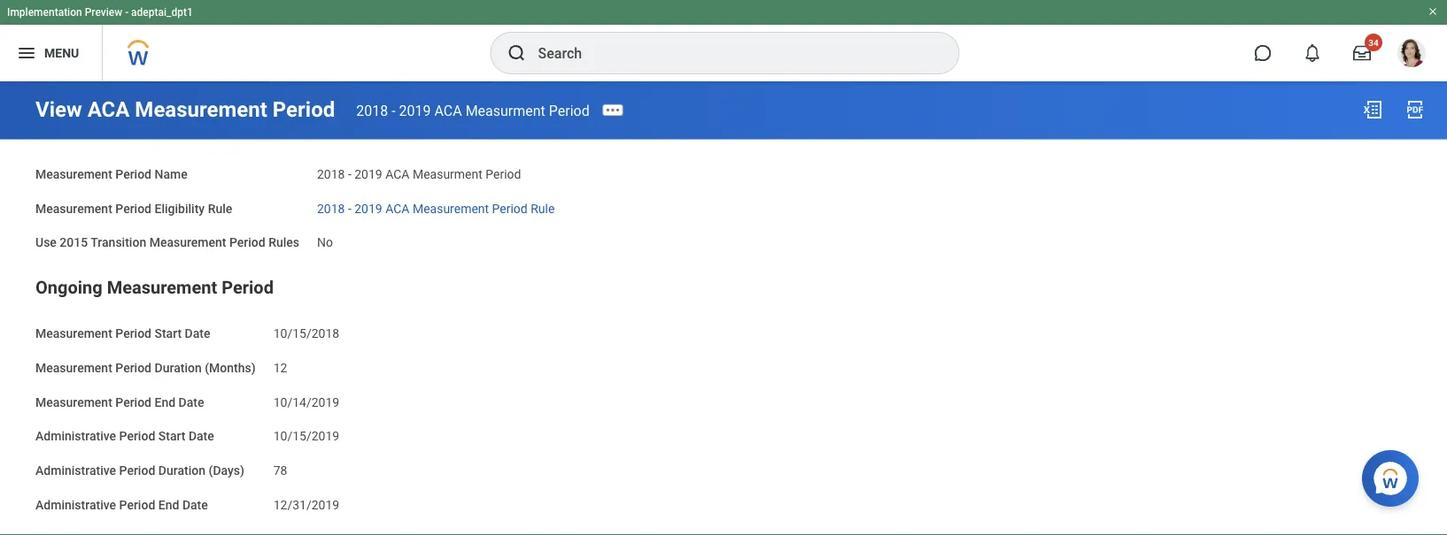 Task type: vqa. For each thing, say whether or not it's contained in the screenshot.


Task type: locate. For each thing, give the bounding box(es) containing it.
stability period start date element
[[273, 522, 339, 536]]

measurment
[[466, 102, 545, 119], [413, 167, 483, 182]]

measurment up 2018 - 2019 aca measurement period rule link
[[413, 167, 483, 182]]

1 vertical spatial 2018 - 2019 aca measurment period
[[317, 167, 521, 182]]

2018
[[356, 102, 388, 119], [317, 167, 345, 182], [317, 201, 345, 216]]

78
[[273, 464, 287, 479]]

0 vertical spatial 2019
[[399, 102, 431, 119]]

ongoing measurement period group
[[35, 274, 1412, 536]]

3 administrative from the top
[[35, 498, 116, 513]]

name
[[155, 167, 188, 182]]

rule
[[208, 201, 232, 216], [531, 201, 555, 216]]

1 vertical spatial start
[[158, 430, 185, 444]]

administrative
[[35, 430, 116, 444], [35, 464, 116, 479], [35, 498, 116, 513]]

end down measurement period duration (months)
[[155, 395, 175, 410]]

- inside menu banner
[[125, 6, 129, 19]]

aca for 2018 - 2019 aca measurement period rule link
[[385, 201, 410, 216]]

measurement up measurement period end date
[[35, 361, 112, 376]]

34 button
[[1343, 34, 1383, 73]]

Search Workday  search field
[[538, 34, 923, 73]]

adeptai_dpt1
[[131, 6, 193, 19]]

administrative up administrative period end date
[[35, 464, 116, 479]]

2019 up measurement period name element
[[399, 102, 431, 119]]

aca for 2018 - 2019 aca measurment period link
[[434, 102, 462, 119]]

2018 - 2019 aca measurment period link
[[356, 102, 590, 119]]

1 vertical spatial end
[[158, 498, 179, 513]]

aca inside measurement period name element
[[385, 167, 410, 182]]

use
[[35, 236, 57, 250]]

aca down measurement period name element
[[385, 201, 410, 216]]

end
[[155, 395, 175, 410], [158, 498, 179, 513]]

implementation
[[7, 6, 82, 19]]

start for administrative period start date
[[158, 430, 185, 444]]

date down administrative period duration (days)
[[182, 498, 208, 513]]

measurement down ongoing
[[35, 327, 112, 341]]

administrative period end date element
[[273, 488, 339, 514]]

duration for (days)
[[158, 464, 206, 479]]

measurement up 2015
[[35, 201, 112, 216]]

2018 - 2019 aca measurment period up 2018 - 2019 aca measurement period rule link
[[317, 167, 521, 182]]

measurment for 2018 - 2019 aca measurment period link
[[466, 102, 545, 119]]

1 horizontal spatial rule
[[531, 201, 555, 216]]

2018 - 2019 aca measurment period
[[356, 102, 590, 119], [317, 167, 521, 182]]

2 vertical spatial 2018
[[317, 201, 345, 216]]

duration left (days)
[[158, 464, 206, 479]]

1 vertical spatial measurment
[[413, 167, 483, 182]]

period
[[273, 97, 335, 122], [549, 102, 590, 119], [115, 167, 151, 182], [486, 167, 521, 182], [115, 201, 151, 216], [492, 201, 528, 216], [229, 236, 265, 250], [222, 277, 274, 298], [115, 327, 151, 341], [115, 361, 151, 376], [115, 395, 151, 410], [119, 430, 155, 444], [119, 464, 155, 479], [119, 498, 155, 513]]

aca up measurement period name element
[[434, 102, 462, 119]]

measurement up "administrative period start date"
[[35, 395, 112, 410]]

1 administrative from the top
[[35, 430, 116, 444]]

measurement
[[135, 97, 267, 122], [35, 167, 112, 182], [35, 201, 112, 216], [413, 201, 489, 216], [149, 236, 226, 250], [107, 277, 217, 298], [35, 327, 112, 341], [35, 361, 112, 376], [35, 395, 112, 410]]

0 horizontal spatial rule
[[208, 201, 232, 216]]

1 vertical spatial 2019
[[355, 167, 382, 182]]

measurement down the eligibility
[[149, 236, 226, 250]]

aca
[[87, 97, 130, 122], [434, 102, 462, 119], [385, 167, 410, 182], [385, 201, 410, 216]]

2 vertical spatial administrative
[[35, 498, 116, 513]]

date up (days)
[[189, 430, 214, 444]]

administrative down measurement period end date
[[35, 430, 116, 444]]

1 vertical spatial duration
[[158, 464, 206, 479]]

- inside measurement period name element
[[348, 167, 351, 182]]

ongoing measurement period button
[[35, 277, 274, 298]]

date up (months) on the left of page
[[185, 327, 210, 341]]

0 vertical spatial measurment
[[466, 102, 545, 119]]

2018 inside 2018 - 2019 aca measurement period rule link
[[317, 201, 345, 216]]

administrative period duration (days)
[[35, 464, 244, 479]]

2018 - 2019 aca measurement period rule link
[[317, 198, 555, 216]]

duration for (months)
[[155, 361, 202, 376]]

1 vertical spatial administrative
[[35, 464, 116, 479]]

2 vertical spatial 2019
[[355, 201, 382, 216]]

2018 for view aca measurement period
[[356, 102, 388, 119]]

2015
[[60, 236, 88, 250]]

2018 - 2019 aca measurment period for 2018 - 2019 aca measurment period link
[[356, 102, 590, 119]]

2018 for measurement period eligibility rule
[[317, 201, 345, 216]]

2019 up 2018 - 2019 aca measurement period rule link
[[355, 167, 382, 182]]

date for administrative period end date
[[182, 498, 208, 513]]

-
[[125, 6, 129, 19], [392, 102, 396, 119], [348, 167, 351, 182], [348, 201, 351, 216]]

aca right view
[[87, 97, 130, 122]]

implementation preview -   adeptai_dpt1
[[7, 6, 193, 19]]

menu
[[44, 46, 79, 60]]

start
[[155, 327, 182, 341], [158, 430, 185, 444]]

0 vertical spatial 2018 - 2019 aca measurment period
[[356, 102, 590, 119]]

2019
[[399, 102, 431, 119], [355, 167, 382, 182], [355, 201, 382, 216]]

- for 2018 - 2019 aca measurment period link
[[392, 102, 396, 119]]

2019 inside measurement period name element
[[355, 167, 382, 182]]

duration left (months) on the left of page
[[155, 361, 202, 376]]

measurment down search image
[[466, 102, 545, 119]]

2 administrative from the top
[[35, 464, 116, 479]]

0 vertical spatial 2018
[[356, 102, 388, 119]]

date for administrative period start date
[[189, 430, 214, 444]]

measurment for measurement period name element
[[413, 167, 483, 182]]

0 vertical spatial administrative
[[35, 430, 116, 444]]

administrative for administrative period end date
[[35, 498, 116, 513]]

2018 - 2019 aca measurment period down search image
[[356, 102, 590, 119]]

measurement period start date
[[35, 327, 210, 341]]

date
[[185, 327, 210, 341], [179, 395, 204, 410], [189, 430, 214, 444], [182, 498, 208, 513]]

administrative period end date
[[35, 498, 208, 513]]

2018 - 2019 aca measurement period rule
[[317, 201, 555, 216]]

2019 down measurement period name element
[[355, 201, 382, 216]]

measurment inside measurement period name element
[[413, 167, 483, 182]]

measurement down measurement period name element
[[413, 201, 489, 216]]

0 vertical spatial start
[[155, 327, 182, 341]]

2018 inside measurement period name element
[[317, 167, 345, 182]]

date down measurement period duration (months)
[[179, 395, 204, 410]]

measurement period end date element
[[273, 385, 339, 411]]

duration
[[155, 361, 202, 376], [158, 464, 206, 479]]

date for measurement period end date
[[179, 395, 204, 410]]

0 vertical spatial duration
[[155, 361, 202, 376]]

aca up 2018 - 2019 aca measurement period rule link
[[385, 167, 410, 182]]

administrative period duration (days) element
[[273, 453, 287, 480]]

end down administrative period duration (days)
[[158, 498, 179, 513]]

menu banner
[[0, 0, 1447, 81]]

administrative down administrative period duration (days)
[[35, 498, 116, 513]]

1 vertical spatial 2018
[[317, 167, 345, 182]]

(months)
[[205, 361, 256, 376]]

2019 for measurement period eligibility rule
[[355, 201, 382, 216]]

view aca measurement period main content
[[0, 81, 1447, 536]]

use 2015 transition measurement period rules element
[[317, 225, 333, 251]]

0 vertical spatial end
[[155, 395, 175, 410]]

start up measurement period duration (months)
[[155, 327, 182, 341]]

no
[[317, 236, 333, 250]]

start up administrative period duration (days)
[[158, 430, 185, 444]]



Task type: describe. For each thing, give the bounding box(es) containing it.
profile logan mcneil image
[[1398, 39, 1426, 71]]

ongoing measurement period
[[35, 277, 274, 298]]

use 2015 transition measurement period rules
[[35, 236, 299, 250]]

measurement down the use 2015 transition measurement period rules on the top left of page
[[107, 277, 217, 298]]

view aca measurement period
[[35, 97, 335, 122]]

10/15/2019
[[273, 430, 339, 444]]

end for administrative period end date
[[158, 498, 179, 513]]

menu button
[[0, 25, 102, 81]]

justify image
[[16, 43, 37, 64]]

1 rule from the left
[[208, 201, 232, 216]]

(days)
[[209, 464, 244, 479]]

measurement period duration (months)
[[35, 361, 256, 376]]

2018 - 2019 aca measurment period for measurement period name element
[[317, 167, 521, 182]]

2 rule from the left
[[531, 201, 555, 216]]

end for measurement period end date
[[155, 395, 175, 410]]

date for measurement period start date
[[185, 327, 210, 341]]

measurement period name element
[[317, 156, 521, 183]]

- for 2018 - 2019 aca measurement period rule link
[[348, 201, 351, 216]]

ongoing
[[35, 277, 102, 298]]

measurement down view
[[35, 167, 112, 182]]

export to excel image
[[1362, 99, 1384, 120]]

12/31/2019
[[273, 498, 339, 513]]

inbox large image
[[1353, 44, 1371, 62]]

view
[[35, 97, 82, 122]]

2019 for view aca measurement period
[[399, 102, 431, 119]]

eligibility
[[155, 201, 205, 216]]

aca for measurement period name element
[[385, 167, 410, 182]]

- for measurement period name element
[[348, 167, 351, 182]]

measurement period start date element
[[273, 316, 339, 342]]

search image
[[506, 43, 527, 64]]

measurement period name
[[35, 167, 188, 182]]

close environment banner image
[[1428, 6, 1439, 17]]

notifications large image
[[1304, 44, 1322, 62]]

view printable version (pdf) image
[[1405, 99, 1426, 120]]

measurement period eligibility rule
[[35, 201, 232, 216]]

start for measurement period start date
[[155, 327, 182, 341]]

measurement period end date
[[35, 395, 204, 410]]

10/14/2019
[[273, 395, 339, 410]]

12
[[273, 361, 287, 376]]

preview
[[85, 6, 122, 19]]

10/15/2018
[[273, 327, 339, 341]]

transition
[[91, 236, 146, 250]]

rules
[[269, 236, 299, 250]]

measurement period duration (months) element
[[273, 350, 287, 377]]

measurement up name
[[135, 97, 267, 122]]

administrative period start date
[[35, 430, 214, 444]]

34
[[1369, 37, 1379, 48]]

administrative for administrative period duration (days)
[[35, 464, 116, 479]]

administrative for administrative period start date
[[35, 430, 116, 444]]

administrative period start date element
[[273, 419, 339, 445]]



